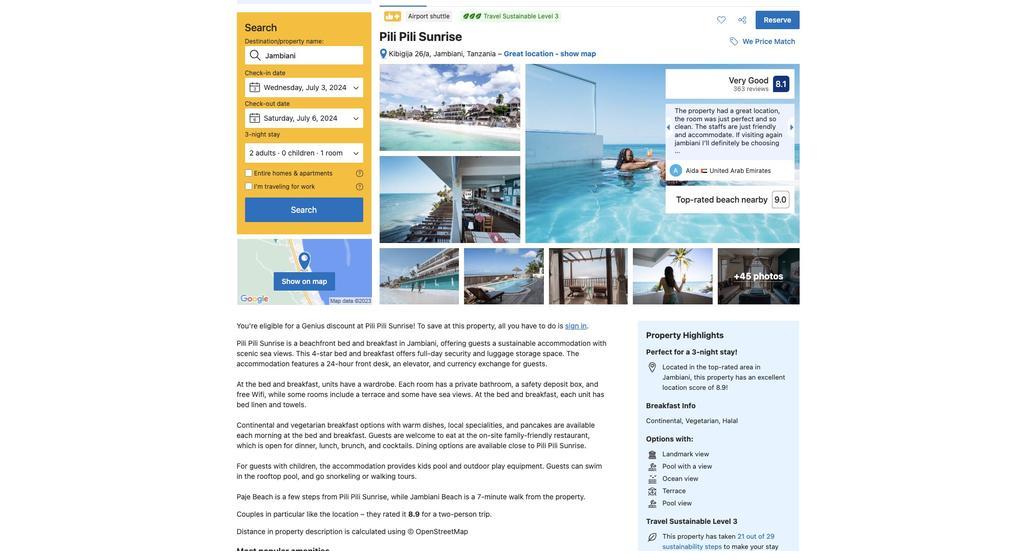 Task type: describe. For each thing, give the bounding box(es) containing it.
are inside 'the property had a great location, the room was just perfect and so clean. the staffs are just friendly and accommodate. if visiting again jambiani i'll definitely be choosing …'
[[728, 122, 738, 131]]

save
[[427, 321, 442, 330]]

in right 'area'
[[755, 363, 761, 371]]

landmark
[[663, 450, 693, 458]]

day
[[431, 349, 443, 358]]

is left the 7-
[[464, 492, 469, 501]]

swim
[[585, 462, 602, 470]]

destination/property
[[245, 37, 304, 45]]

search section
[[233, 0, 375, 306]]

0 vertical spatial available
[[566, 421, 595, 429]]

a left 24-
[[321, 359, 325, 368]]

exchange
[[478, 359, 510, 368]]

info
[[682, 401, 696, 410]]

pili pili sunrise is a beachfront bed and breakfast in jambiani, offering guests a sustainable accommodation with scenic sea views. this 4-star bed and breakfast offers full-day security and luggage storage space. the accommodation features a 24-hour front desk, an elevator, and currency exchange for guests. at the bed and breakfast, units have a wardrobe. each room has a private bathroom, a safety deposit box, and free wifi, while some rooms include a terrace and some have sea views. at the bed and breakfast, each unit has bed linen and towels. continental and vegetarian breakfast options with warm dishes, local specialities, and pancakes are available each morning at the bed and breakfast. guests are welcome to eat at the on-site family-friendly restaurant, which is open for dinner, lunch, brunch, and cocktails. dining options are available close to pili pili sunrise. for guests with children, the accommodation provides kids pool and outdoor play equipment. guests can swim in the rooftop pool, and go snorkeling or walking tours. paje beach is a few steps from pili pili sunrise, while jambiani beach is a 7-minute walk from the property.
[[237, 339, 609, 501]]

in down for
[[237, 472, 242, 481]]

we price match button
[[726, 32, 800, 51]]

aida
[[686, 167, 699, 175]]

level for travel sustainable level  3
[[713, 517, 731, 526]]

for down storage at the bottom of the page
[[512, 359, 521, 368]]

0 horizontal spatial guests
[[369, 431, 392, 440]]

0 vertical spatial at
[[237, 380, 244, 388]]

for right the eligible
[[285, 321, 294, 330]]

arab
[[731, 167, 744, 175]]

specialities,
[[466, 421, 504, 429]]

show
[[282, 277, 300, 285]]

has right unit
[[593, 390, 604, 399]]

0 horizontal spatial this
[[453, 321, 465, 330]]

1 horizontal spatial rated
[[694, 195, 714, 204]]

0 horizontal spatial options
[[360, 421, 385, 429]]

terrace
[[663, 487, 686, 495]]

a up luggage
[[492, 339, 496, 348]]

at right eat
[[458, 431, 465, 440]]

like
[[307, 510, 318, 518]]

2 some from the left
[[402, 390, 420, 399]]

july for wednesday,
[[306, 83, 319, 92]]

work
[[301, 183, 315, 190]]

1 vertical spatial guests
[[249, 462, 272, 470]]

2024 for wednesday, july 3, 2024
[[329, 83, 347, 92]]

for right 8.9
[[422, 510, 431, 518]]

you're eligible for a genius discount at pili pili sunrise! to save at this property, all you have to do is sign in .
[[237, 321, 589, 330]]

has left private
[[436, 380, 447, 388]]

the left the property.
[[543, 492, 554, 501]]

9.0
[[775, 195, 787, 204]]

at right the discount
[[357, 321, 364, 330]]

your
[[750, 543, 764, 551]]

a left the safety
[[516, 380, 519, 388]]

2 vertical spatial accommodation
[[332, 462, 385, 470]]

homes
[[273, 169, 292, 177]]

star
[[320, 349, 332, 358]]

out for check-
[[266, 100, 275, 107]]

the down for
[[244, 472, 255, 481]]

saturday, july 6, 2024
[[264, 114, 338, 122]]

previous image
[[663, 124, 670, 131]]

the inside 'the property had a great location, the room was just perfect and so clean. the staffs are just friendly and accommodate. if visiting again jambiani i'll definitely be choosing …'
[[675, 114, 685, 123]]

we'll show you stays where you can have the entire place to yourself image
[[356, 170, 363, 177]]

steps inside 21 out of 29 sustainability steps
[[705, 543, 722, 551]]

this property has taken
[[663, 532, 738, 541]]

search inside button
[[291, 205, 317, 214]]

perfect for a 3-night stay!
[[646, 347, 738, 356]]

0 vertical spatial views.
[[273, 349, 294, 358]]

has inside located in the top-rated area in jambiani, this property has an excellent location score of 8.9!
[[736, 373, 747, 381]]

-
[[555, 49, 559, 58]]

2 vertical spatial breakfast
[[327, 421, 358, 429]]

for inside search section
[[291, 183, 299, 190]]

entire homes & apartments
[[254, 169, 333, 177]]

warm
[[403, 421, 421, 429]]

to left do at the bottom of the page
[[539, 321, 546, 330]]

person
[[454, 510, 477, 518]]

a left genius
[[296, 321, 300, 330]]

dinner,
[[295, 441, 317, 450]]

stay inside search section
[[268, 130, 280, 138]]

walking
[[371, 472, 396, 481]]

is left calculated
[[345, 527, 350, 536]]

top-rated beach nearby element
[[671, 194, 768, 206]]

for up located
[[674, 347, 684, 356]]

0 vertical spatial search
[[245, 21, 277, 33]]

the up free
[[246, 380, 256, 388]]

to right close
[[528, 441, 535, 450]]

deposit
[[544, 380, 568, 388]]

date for check-out date
[[277, 100, 290, 107]]

view for landmark view
[[695, 450, 709, 458]]

sign in link
[[565, 321, 587, 330]]

map inside search section
[[313, 277, 327, 285]]

a left few
[[282, 492, 286, 501]]

2 adults · 0 children · 1 room button
[[245, 143, 363, 163]]

include
[[330, 390, 354, 399]]

1 some from the left
[[287, 390, 305, 399]]

29
[[767, 532, 775, 541]]

sunrise!
[[389, 321, 415, 330]]

0 vertical spatial sea
[[260, 349, 272, 358]]

be
[[742, 138, 749, 147]]

top-
[[676, 195, 694, 204]]

distance
[[237, 527, 266, 536]]

+45 photos
[[734, 271, 783, 282]]

distance in property description is calculated using © openstreetmap
[[237, 527, 468, 536]]

2 · from the left
[[317, 148, 319, 157]]

+45 photos link
[[718, 248, 800, 305]]

bed down the discount
[[338, 339, 350, 348]]

kibigija
[[389, 49, 413, 58]]

the inside located in the top-rated area in jambiani, this property has an excellent location score of 8.9!
[[697, 363, 707, 371]]

bed down free
[[237, 400, 249, 409]]

0 vertical spatial jambiani,
[[433, 49, 465, 58]]

&
[[294, 169, 298, 177]]

view for pool view
[[678, 499, 692, 507]]

ocean
[[663, 475, 683, 483]]

1 horizontal spatial guests
[[546, 462, 570, 470]]

in right couples
[[266, 510, 271, 518]]

breakfast.
[[334, 431, 367, 440]]

reserve
[[764, 15, 791, 24]]

units
[[322, 380, 338, 388]]

we
[[743, 37, 753, 46]]

pool for pool view
[[663, 499, 676, 507]]

on
[[302, 277, 311, 285]]

1 horizontal spatial while
[[391, 492, 408, 501]]

are up cocktails.
[[394, 431, 404, 440]]

or
[[362, 472, 369, 481]]

0 horizontal spatial while
[[268, 390, 286, 399]]

the up dinner,
[[292, 431, 303, 440]]

6,
[[312, 114, 318, 122]]

rated inside located in the top-rated area in jambiani, this property has an excellent location score of 8.9!
[[722, 363, 738, 371]]

click to open map view image
[[379, 48, 387, 60]]

morning
[[255, 431, 282, 440]]

1 horizontal spatial breakfast,
[[525, 390, 559, 399]]

offers
[[396, 349, 416, 358]]

highlights
[[683, 331, 724, 340]]

0 horizontal spatial just
[[718, 114, 730, 123]]

accommodate.
[[688, 130, 734, 139]]

1 horizontal spatial location
[[525, 49, 554, 58]]

0 horizontal spatial location
[[332, 510, 359, 518]]

the inside pili pili sunrise is a beachfront bed and breakfast in jambiani, offering guests a sustainable accommodation with scenic sea views. this 4-star bed and breakfast offers full-day security and luggage storage space. the accommodation features a 24-hour front desk, an elevator, and currency exchange for guests. at the bed and breakfast, units have a wardrobe. each room has a private bathroom, a safety deposit box, and free wifi, while some rooms include a terrace and some have sea views. at the bed and breakfast, each unit has bed linen and towels. continental and vegetarian breakfast options with warm dishes, local specialities, and pancakes are available each morning at the bed and breakfast. guests are welcome to eat at the on-site family-friendly restaurant, which is open for dinner, lunch, brunch, and cocktails. dining options are available close to pili pili sunrise. for guests with children, the accommodation provides kids pool and outdoor play equipment. guests can swim in the rooftop pool, and go snorkeling or walking tours. paje beach is a few steps from pili pili sunrise, while jambiani beach is a 7-minute walk from the property.
[[567, 349, 579, 358]]

next image
[[790, 124, 797, 131]]

travel for travel sustainable level 3
[[484, 12, 501, 20]]

all
[[498, 321, 506, 330]]

travel sustainable level  3
[[646, 517, 738, 526]]

i'm traveling for work
[[254, 183, 315, 190]]

can
[[571, 462, 583, 470]]

are up outdoor
[[466, 441, 476, 450]]

snorkeling
[[326, 472, 360, 481]]

is left few
[[275, 492, 280, 501]]

located in the top-rated area in jambiani, this property has an excellent location score of 8.9!
[[663, 363, 785, 391]]

property up sustainability
[[678, 532, 704, 541]]

at right "morning"
[[284, 431, 290, 440]]

date for check-in date
[[273, 69, 285, 77]]

1 vertical spatial –
[[360, 510, 365, 518]]

1 vertical spatial night
[[700, 347, 718, 356]]

nearby
[[742, 195, 768, 204]]

this inside located in the top-rated area in jambiani, this property has an excellent location score of 8.9!
[[694, 373, 705, 381]]

sign
[[565, 321, 579, 330]]

in inside search section
[[266, 69, 271, 77]]

breakfast info
[[646, 401, 696, 410]]

hour
[[339, 359, 354, 368]]

a down landmark view
[[693, 462, 696, 470]]

very good 363 reviews
[[729, 76, 769, 93]]

stay inside the to make your stay
[[766, 543, 779, 551]]

2 from from the left
[[526, 492, 541, 501]]

jambiani, inside pili pili sunrise is a beachfront bed and breakfast in jambiani, offering guests a sustainable accommodation with scenic sea views. this 4-star bed and breakfast offers full-day security and luggage storage space. the accommodation features a 24-hour front desk, an elevator, and currency exchange for guests. at the bed and breakfast, units have a wardrobe. each room has a private bathroom, a safety deposit box, and free wifi, while some rooms include a terrace and some have sea views. at the bed and breakfast, each unit has bed linen and towels. continental and vegetarian breakfast options with warm dishes, local specialities, and pancakes are available each morning at the bed and breakfast. guests are welcome to eat at the on-site family-friendly restaurant, which is open for dinner, lunch, brunch, and cocktails. dining options are available close to pili pili sunrise. for guests with children, the accommodation provides kids pool and outdoor play equipment. guests can swim in the rooftop pool, and go snorkeling or walking tours. paje beach is a few steps from pili pili sunrise, while jambiani beach is a 7-minute walk from the property.
[[407, 339, 439, 348]]

check-in date
[[245, 69, 285, 77]]

free
[[237, 390, 250, 399]]

vegetarian
[[291, 421, 325, 429]]

1 horizontal spatial views.
[[452, 390, 473, 399]]

a left wardrobe.
[[358, 380, 362, 388]]

eligible
[[260, 321, 283, 330]]

1 vertical spatial 3-
[[692, 347, 700, 356]]

the property had a great location, the room was just perfect and so clean. the staffs are just friendly and accommodate. if visiting again jambiani i'll definitely be choosing …
[[675, 107, 783, 155]]

sunrise for pili pili sunrise is a beachfront bed and breakfast in jambiani, offering guests a sustainable accommodation with scenic sea views. this 4-star bed and breakfast offers full-day security and luggage storage space. the accommodation features a 24-hour front desk, an elevator, and currency exchange for guests. at the bed and breakfast, units have a wardrobe. each room has a private bathroom, a safety deposit box, and free wifi, while some rooms include a terrace and some have sea views. at the bed and breakfast, each unit has bed linen and towels. continental and vegetarian breakfast options with warm dishes, local specialities, and pancakes are available each morning at the bed and breakfast. guests are welcome to eat at the on-site family-friendly restaurant, which is open for dinner, lunch, brunch, and cocktails. dining options are available close to pili pili sunrise. for guests with children, the accommodation provides kids pool and outdoor play equipment. guests can swim in the rooftop pool, and go snorkeling or walking tours. paje beach is a few steps from pili pili sunrise, while jambiani beach is a 7-minute walk from the property.
[[260, 339, 284, 348]]

1 vertical spatial each
[[237, 431, 253, 440]]

8.9!
[[716, 383, 728, 391]]

1 horizontal spatial –
[[498, 49, 502, 58]]

property inside located in the top-rated area in jambiani, this property has an excellent location score of 8.9!
[[707, 373, 734, 381]]

discount
[[327, 321, 355, 330]]

0 horizontal spatial breakfast,
[[287, 380, 320, 388]]

sunrise for pili pili sunrise
[[419, 29, 462, 43]]

a down property highlights
[[686, 347, 690, 356]]

a left terrace
[[356, 390, 360, 399]]

for
[[237, 462, 248, 470]]

property down particular
[[275, 527, 304, 536]]

bed up hour
[[334, 349, 347, 358]]

airport shuttle
[[408, 12, 450, 20]]

2 horizontal spatial accommodation
[[538, 339, 591, 348]]

1 horizontal spatial options
[[439, 441, 464, 450]]

0 vertical spatial breakfast
[[366, 339, 397, 348]]

in down 'perfect for a 3-night stay!'
[[689, 363, 695, 371]]

of inside 21 out of 29 sustainability steps
[[758, 532, 765, 541]]

8.9
[[408, 510, 420, 518]]

is right do at the bottom of the page
[[558, 321, 563, 330]]

a inside 'the property had a great location, the room was just perfect and so clean. the staffs are just friendly and accommodate. if visiting again jambiani i'll definitely be choosing …'
[[730, 107, 734, 115]]

pool,
[[283, 472, 300, 481]]

room for 1
[[326, 148, 343, 157]]

they
[[367, 510, 381, 518]]

check- for out
[[245, 100, 266, 107]]

the right like
[[320, 510, 330, 518]]

view down landmark view
[[698, 462, 712, 470]]

in right distance
[[268, 527, 273, 536]]

location inside located in the top-rated area in jambiani, this property has an excellent location score of 8.9!
[[663, 383, 687, 391]]

minute
[[484, 492, 507, 501]]

private
[[455, 380, 478, 388]]

3 for travel sustainable level 3
[[555, 12, 559, 20]]

search button
[[245, 198, 363, 222]]

the down the bathroom,
[[484, 390, 495, 399]]

rooms
[[307, 390, 328, 399]]

welcome
[[406, 431, 435, 440]]

1 vertical spatial sea
[[439, 390, 451, 399]]

bed down 'vegetarian'
[[305, 431, 317, 440]]

0 horizontal spatial have
[[340, 380, 356, 388]]

bed up wifi,
[[258, 380, 271, 388]]

features
[[292, 359, 319, 368]]



Task type: locate. For each thing, give the bounding box(es) containing it.
1 vertical spatial have
[[340, 380, 356, 388]]

9.0 element
[[772, 191, 789, 208]]

1 vertical spatial guests
[[546, 462, 570, 470]]

3- down 'highlights'
[[692, 347, 700, 356]]

1 vertical spatial july
[[297, 114, 310, 122]]

1 vertical spatial room
[[326, 148, 343, 157]]

check- up wednesday,
[[245, 69, 266, 77]]

pancakes
[[521, 421, 552, 429]]

0 vertical spatial level
[[538, 12, 553, 20]]

accommodation down scenic
[[237, 359, 290, 368]]

3 for travel sustainable level  3
[[733, 517, 738, 526]]

a left private
[[449, 380, 453, 388]]

stay!
[[720, 347, 738, 356]]

1 horizontal spatial 3-
[[692, 347, 700, 356]]

we price match
[[743, 37, 796, 46]]

to make your stay
[[663, 543, 779, 551]]

1 horizontal spatial each
[[561, 390, 576, 399]]

2 horizontal spatial rated
[[722, 363, 738, 371]]

1 vertical spatial rated
[[722, 363, 738, 371]]

had
[[717, 107, 728, 115]]

2 horizontal spatial have
[[522, 321, 537, 330]]

0 vertical spatial steps
[[302, 492, 320, 501]]

the left top- at the right bottom of page
[[697, 363, 707, 371]]

sustainable for travel sustainable level  3
[[670, 517, 711, 526]]

steps
[[302, 492, 320, 501], [705, 543, 722, 551]]

pool for pool with a view
[[663, 462, 676, 470]]

close
[[509, 441, 526, 450]]

1 horizontal spatial steps
[[705, 543, 722, 551]]

0 vertical spatial pool
[[663, 462, 676, 470]]

wardrobe.
[[363, 380, 397, 388]]

1 horizontal spatial sustainable
[[670, 517, 711, 526]]

steps inside pili pili sunrise is a beachfront bed and breakfast in jambiani, offering guests a sustainable accommodation with scenic sea views. this 4-star bed and breakfast offers full-day security and luggage storage space. the accommodation features a 24-hour front desk, an elevator, and currency exchange for guests. at the bed and breakfast, units have a wardrobe. each room has a private bathroom, a safety deposit box, and free wifi, while some rooms include a terrace and some have sea views. at the bed and breakfast, each unit has bed linen and towels. continental and vegetarian breakfast options with warm dishes, local specialities, and pancakes are available each morning at the bed and breakfast. guests are welcome to eat at the on-site family-friendly restaurant, which is open for dinner, lunch, brunch, and cocktails. dining options are available close to pili pili sunrise. for guests with children, the accommodation provides kids pool and outdoor play equipment. guests can swim in the rooftop pool, and go snorkeling or walking tours. paje beach is a few steps from pili pili sunrise, while jambiani beach is a 7-minute walk from the property.
[[302, 492, 320, 501]]

0 horizontal spatial 3
[[253, 86, 256, 92]]

0 horizontal spatial this
[[296, 349, 310, 358]]

map
[[581, 49, 596, 58], [313, 277, 327, 285]]

room inside pili pili sunrise is a beachfront bed and breakfast in jambiani, offering guests a sustainable accommodation with scenic sea views. this 4-star bed and breakfast offers full-day security and luggage storage space. the accommodation features a 24-hour front desk, an elevator, and currency exchange for guests. at the bed and breakfast, units have a wardrobe. each room has a private bathroom, a safety deposit box, and free wifi, while some rooms include a terrace and some have sea views. at the bed and breakfast, each unit has bed linen and towels. continental and vegetarian breakfast options with warm dishes, local specialities, and pancakes are available each morning at the bed and breakfast. guests are welcome to eat at the on-site family-friendly restaurant, which is open for dinner, lunch, brunch, and cocktails. dining options are available close to pili pili sunrise. for guests with children, the accommodation provides kids pool and outdoor play equipment. guests can swim in the rooftop pool, and go snorkeling or walking tours. paje beach is a few steps from pili pili sunrise, while jambiani beach is a 7-minute walk from the property.
[[417, 380, 434, 388]]

2 check- from the top
[[245, 100, 266, 107]]

1 horizontal spatial the
[[675, 107, 687, 115]]

night up top- at the right bottom of page
[[700, 347, 718, 356]]

sea right scenic
[[260, 349, 272, 358]]

0 horizontal spatial out
[[266, 100, 275, 107]]

view up pool with a view
[[695, 450, 709, 458]]

3 up "-" at the top right of page
[[555, 12, 559, 20]]

0 horizontal spatial steps
[[302, 492, 320, 501]]

top-rated beach nearby
[[676, 195, 768, 204]]

breakfast,
[[287, 380, 320, 388], [525, 390, 559, 399]]

1 horizontal spatial map
[[581, 49, 596, 58]]

0 vertical spatial rated
[[694, 195, 714, 204]]

date up wednesday,
[[273, 69, 285, 77]]

choosing
[[751, 138, 779, 147]]

Where are you going? field
[[261, 46, 363, 64]]

2 pool from the top
[[663, 499, 676, 507]]

each down box,
[[561, 390, 576, 399]]

for left "work"
[[291, 183, 299, 190]]

july left 3,
[[306, 83, 319, 92]]

0
[[282, 148, 286, 157]]

are up restaurant,
[[554, 421, 564, 429]]

an
[[393, 359, 401, 368], [748, 373, 756, 381]]

of left 8.9! at the bottom of the page
[[708, 383, 714, 391]]

in right sign at bottom
[[581, 321, 587, 330]]

at right save
[[444, 321, 451, 330]]

2 vertical spatial have
[[421, 390, 437, 399]]

good
[[748, 76, 769, 85]]

4-
[[312, 349, 320, 358]]

a left two-
[[433, 510, 437, 518]]

area
[[740, 363, 753, 371]]

2024 right 3,
[[329, 83, 347, 92]]

have right you at the bottom of page
[[522, 321, 537, 330]]

breakfast, down the safety
[[525, 390, 559, 399]]

rated left beach
[[694, 195, 714, 204]]

the up jambiani on the right top of page
[[675, 114, 685, 123]]

make
[[732, 543, 749, 551]]

the up go
[[320, 462, 330, 470]]

363
[[734, 85, 745, 93]]

view for ocean view
[[685, 475, 699, 483]]

is
[[558, 321, 563, 330], [286, 339, 292, 348], [258, 441, 263, 450], [275, 492, 280, 501], [464, 492, 469, 501], [345, 527, 350, 536]]

1 vertical spatial available
[[478, 441, 507, 450]]

so
[[769, 114, 777, 123]]

great location - show map button
[[504, 49, 596, 58]]

1 horizontal spatial of
[[758, 532, 765, 541]]

0 horizontal spatial sustainable
[[503, 12, 536, 20]]

3- inside search section
[[245, 130, 252, 138]]

beachfront
[[300, 339, 336, 348]]

1 check- from the top
[[245, 69, 266, 77]]

3
[[555, 12, 559, 20], [253, 86, 256, 92], [733, 517, 738, 526]]

at up free
[[237, 380, 244, 388]]

couples in particular like the location – they rated it 8.9 for a two-person trip.
[[237, 510, 492, 518]]

3 down check-in date
[[253, 86, 256, 92]]

0 horizontal spatial available
[[478, 441, 507, 450]]

0 horizontal spatial stay
[[268, 130, 280, 138]]

two-
[[439, 510, 454, 518]]

this up features
[[296, 349, 310, 358]]

1 vertical spatial stay
[[766, 543, 779, 551]]

1 vertical spatial 2024
[[320, 114, 338, 122]]

tours.
[[398, 472, 417, 481]]

0 vertical spatial guests
[[468, 339, 491, 348]]

guests up 'rooftop'
[[249, 462, 272, 470]]

check- for in
[[245, 69, 266, 77]]

july
[[306, 83, 319, 92], [297, 114, 310, 122]]

3,
[[321, 83, 327, 92]]

very
[[729, 76, 746, 85]]

0 horizontal spatial level
[[538, 12, 553, 20]]

to
[[417, 321, 425, 330]]

jambiani, inside located in the top-rated area in jambiani, this property has an excellent location score of 8.9!
[[663, 373, 692, 381]]

pool up ocean
[[663, 462, 676, 470]]

guests
[[468, 339, 491, 348], [249, 462, 272, 470]]

this inside pili pili sunrise is a beachfront bed and breakfast in jambiani, offering guests a sustainable accommodation with scenic sea views. this 4-star bed and breakfast offers full-day security and luggage storage space. the accommodation features a 24-hour front desk, an elevator, and currency exchange for guests. at the bed and breakfast, units have a wardrobe. each room has a private bathroom, a safety deposit box, and free wifi, while some rooms include a terrace and some have sea views. at the bed and breakfast, each unit has bed linen and towels. continental and vegetarian breakfast options with warm dishes, local specialities, and pancakes are available each morning at the bed and breakfast. guests are welcome to eat at the on-site family-friendly restaurant, which is open for dinner, lunch, brunch, and cocktails. dining options are available close to pili pili sunrise. for guests with children, the accommodation provides kids pool and outdoor play equipment. guests can swim in the rooftop pool, and go snorkeling or walking tours. paje beach is a few steps from pili pili sunrise, while jambiani beach is a 7-minute walk from the property.
[[296, 349, 310, 358]]

1 horizontal spatial level
[[713, 517, 731, 526]]

box,
[[570, 380, 584, 388]]

sustainable for travel sustainable level 3
[[503, 12, 536, 20]]

traveling
[[265, 183, 290, 190]]

accommodation up space.
[[538, 339, 591, 348]]

excellent
[[758, 373, 785, 381]]

2 horizontal spatial the
[[695, 122, 707, 131]]

united arab emirates
[[710, 167, 771, 175]]

2 vertical spatial location
[[332, 510, 359, 518]]

0 horizontal spatial friendly
[[527, 431, 552, 440]]

travel up kibigija 26/a, jambiani, tanzania – great location - show map
[[484, 12, 501, 20]]

cocktails.
[[383, 441, 414, 450]]

0 vertical spatial accommodation
[[538, 339, 591, 348]]

1 horizontal spatial friendly
[[753, 122, 776, 131]]

0 vertical spatial sunrise
[[419, 29, 462, 43]]

guests left can
[[546, 462, 570, 470]]

paje
[[237, 492, 251, 501]]

0 vertical spatial july
[[306, 83, 319, 92]]

1 vertical spatial this
[[694, 373, 705, 381]]

0 horizontal spatial rated
[[383, 510, 400, 518]]

1 horizontal spatial ·
[[317, 148, 319, 157]]

we'll show you stays where you can have the entire place to yourself image
[[356, 170, 363, 177]]

rated
[[694, 195, 714, 204], [722, 363, 738, 371], [383, 510, 400, 518]]

1 horizontal spatial at
[[475, 390, 482, 399]]

property up 8.9! at the bottom of the page
[[707, 373, 734, 381]]

with
[[593, 339, 607, 348], [387, 421, 401, 429], [274, 462, 287, 470], [678, 462, 691, 470]]

– left they
[[360, 510, 365, 518]]

0 vertical spatial guests
[[369, 431, 392, 440]]

have
[[522, 321, 537, 330], [340, 380, 356, 388], [421, 390, 437, 399]]

is down "morning"
[[258, 441, 263, 450]]

pili
[[379, 29, 397, 43], [399, 29, 416, 43], [365, 321, 375, 330], [377, 321, 387, 330], [237, 339, 246, 348], [248, 339, 258, 348], [537, 441, 546, 450], [548, 441, 558, 450], [339, 492, 349, 501], [351, 492, 360, 501]]

wifi,
[[252, 390, 267, 399]]

out inside search section
[[266, 100, 275, 107]]

1 · from the left
[[278, 148, 280, 157]]

1 vertical spatial check-
[[245, 100, 266, 107]]

if you select this option, we'll show you popular business travel features like breakfast, wifi and free parking. image
[[356, 183, 363, 190], [356, 183, 363, 190]]

children
[[288, 148, 315, 157]]

location up breakfast info
[[663, 383, 687, 391]]

1 vertical spatial accommodation
[[237, 359, 290, 368]]

travel for travel sustainable level  3
[[646, 517, 668, 526]]

property.
[[556, 492, 586, 501]]

friendly
[[753, 122, 776, 131], [527, 431, 552, 440]]

continental,
[[646, 416, 684, 425]]

sunrise inside pili pili sunrise is a beachfront bed and breakfast in jambiani, offering guests a sustainable accommodation with scenic sea views. this 4-star bed and breakfast offers full-day security and luggage storage space. the accommodation features a 24-hour front desk, an elevator, and currency exchange for guests. at the bed and breakfast, units have a wardrobe. each room has a private bathroom, a safety deposit box, and free wifi, while some rooms include a terrace and some have sea views. at the bed and breakfast, each unit has bed linen and towels. continental and vegetarian breakfast options with warm dishes, local specialities, and pancakes are available each morning at the bed and breakfast. guests are welcome to eat at the on-site family-friendly restaurant, which is open for dinner, lunch, brunch, and cocktails. dining options are available close to pili pili sunrise. for guests with children, the accommodation provides kids pool and outdoor play equipment. guests can swim in the rooftop pool, and go snorkeling or walking tours. paje beach is a few steps from pili pili sunrise, while jambiani beach is a 7-minute walk from the property.
[[260, 339, 284, 348]]

towels.
[[283, 400, 306, 409]]

has up the to make your stay
[[706, 532, 717, 541]]

i'm
[[254, 183, 263, 190]]

1 vertical spatial steps
[[705, 543, 722, 551]]

are right "staffs"
[[728, 122, 738, 131]]

july left 6,
[[297, 114, 310, 122]]

the up clean.
[[675, 107, 687, 115]]

0 vertical spatial location
[[525, 49, 554, 58]]

friendly down "pancakes"
[[527, 431, 552, 440]]

1 from from the left
[[322, 492, 337, 501]]

1 vertical spatial map
[[313, 277, 327, 285]]

1 horizontal spatial some
[[402, 390, 420, 399]]

an inside pili pili sunrise is a beachfront bed and breakfast in jambiani, offering guests a sustainable accommodation with scenic sea views. this 4-star bed and breakfast offers full-day security and luggage storage space. the accommodation features a 24-hour front desk, an elevator, and currency exchange for guests. at the bed and breakfast, units have a wardrobe. each room has a private bathroom, a safety deposit box, and free wifi, while some rooms include a terrace and some have sea views. at the bed and breakfast, each unit has bed linen and towels. continental and vegetarian breakfast options with warm dishes, local specialities, and pancakes are available each morning at the bed and breakfast. guests are welcome to eat at the on-site family-friendly restaurant, which is open for dinner, lunch, brunch, and cocktails. dining options are available close to pili pili sunrise. for guests with children, the accommodation provides kids pool and outdoor play equipment. guests can swim in the rooftop pool, and go snorkeling or walking tours. paje beach is a few steps from pili pili sunrise, while jambiani beach is a 7-minute walk from the property.
[[393, 359, 401, 368]]

1 horizontal spatial room
[[417, 380, 434, 388]]

this
[[296, 349, 310, 358], [663, 532, 676, 541]]

while
[[268, 390, 286, 399], [391, 492, 408, 501]]

options down eat
[[439, 441, 464, 450]]

guests.
[[523, 359, 547, 368]]

1 horizontal spatial accommodation
[[332, 462, 385, 470]]

21 out of 29 sustainability steps link
[[663, 532, 775, 551]]

continental
[[237, 421, 275, 429]]

1 horizontal spatial just
[[740, 122, 751, 131]]

to inside the to make your stay
[[724, 543, 730, 551]]

each up which at bottom left
[[237, 431, 253, 440]]

while up it on the left bottom
[[391, 492, 408, 501]]

1 horizontal spatial this
[[694, 373, 705, 381]]

property inside 'the property had a great location, the room was just perfect and so clean. the staffs are just friendly and accommodate. if visiting again jambiani i'll definitely be choosing …'
[[688, 107, 715, 115]]

1 horizontal spatial stay
[[766, 543, 779, 551]]

room inside 'the property had a great location, the room was just perfect and so clean. the staffs are just friendly and accommodate. if visiting again jambiani i'll definitely be choosing …'
[[687, 114, 703, 123]]

1 horizontal spatial travel
[[646, 517, 668, 526]]

room inside the 2 adults · 0 children · 1 room dropdown button
[[326, 148, 343, 157]]

0 vertical spatial this
[[296, 349, 310, 358]]

some up towels.
[[287, 390, 305, 399]]

0 horizontal spatial at
[[237, 380, 244, 388]]

2 vertical spatial rated
[[383, 510, 400, 518]]

3-night stay
[[245, 130, 280, 138]]

guests down property, on the left bottom of the page
[[468, 339, 491, 348]]

2 horizontal spatial room
[[687, 114, 703, 123]]

2024 right 6,
[[320, 114, 338, 122]]

again
[[766, 130, 783, 139]]

0 horizontal spatial night
[[252, 130, 266, 138]]

1 vertical spatial options
[[439, 441, 464, 450]]

1 vertical spatial location
[[663, 383, 687, 391]]

out
[[266, 100, 275, 107], [747, 532, 757, 541]]

just right was
[[718, 114, 730, 123]]

24-
[[327, 359, 339, 368]]

a left beachfront
[[294, 339, 298, 348]]

at down private
[[475, 390, 482, 399]]

0 horizontal spatial of
[[708, 383, 714, 391]]

openstreetmap
[[416, 527, 468, 536]]

view down terrace
[[678, 499, 692, 507]]

out for 21
[[747, 532, 757, 541]]

an down 'area'
[[748, 373, 756, 381]]

options
[[646, 435, 674, 443]]

0 vertical spatial 3-
[[245, 130, 252, 138]]

1 horizontal spatial night
[[700, 347, 718, 356]]

this up offering
[[453, 321, 465, 330]]

you
[[508, 321, 520, 330]]

0 vertical spatial of
[[708, 383, 714, 391]]

jambiani, up full-
[[407, 339, 439, 348]]

some down each
[[402, 390, 420, 399]]

for right open
[[284, 441, 293, 450]]

options up breakfast.
[[360, 421, 385, 429]]

·
[[278, 148, 280, 157], [317, 148, 319, 157]]

july for saturday,
[[297, 114, 310, 122]]

night down 6
[[252, 130, 266, 138]]

– left great
[[498, 49, 502, 58]]

property left had
[[688, 107, 715, 115]]

21
[[738, 532, 745, 541]]

friendly inside pili pili sunrise is a beachfront bed and breakfast in jambiani, offering guests a sustainable accommodation with scenic sea views. this 4-star bed and breakfast offers full-day security and luggage storage space. the accommodation features a 24-hour front desk, an elevator, and currency exchange for guests. at the bed and breakfast, units have a wardrobe. each room has a private bathroom, a safety deposit box, and free wifi, while some rooms include a terrace and some have sea views. at the bed and breakfast, each unit has bed linen and towels. continental and vegetarian breakfast options with warm dishes, local specialities, and pancakes are available each morning at the bed and breakfast. guests are welcome to eat at the on-site family-friendly restaurant, which is open for dinner, lunch, brunch, and cocktails. dining options are available close to pili pili sunrise. for guests with children, the accommodation provides kids pool and outdoor play equipment. guests can swim in the rooftop pool, and go snorkeling or walking tours. paje beach is a few steps from pili pili sunrise, while jambiani beach is a 7-minute walk from the property.
[[527, 431, 552, 440]]

1 beach from the left
[[253, 492, 273, 501]]

this up score
[[694, 373, 705, 381]]

guests up cocktails.
[[369, 431, 392, 440]]

the left on- at the bottom left
[[467, 431, 477, 440]]

1 pool from the top
[[663, 462, 676, 470]]

local
[[448, 421, 464, 429]]

this up sustainability
[[663, 532, 676, 541]]

location left "-" at the top right of page
[[525, 49, 554, 58]]

7-
[[477, 492, 485, 501]]

2024 for saturday, july 6, 2024
[[320, 114, 338, 122]]

scored 8.1 element
[[773, 76, 789, 92]]

perfect
[[731, 114, 754, 123]]

out right 21
[[747, 532, 757, 541]]

0 horizontal spatial sunrise
[[260, 339, 284, 348]]

steps right few
[[302, 492, 320, 501]]

from down go
[[322, 492, 337, 501]]

2 beach from the left
[[442, 492, 462, 501]]

level for travel sustainable level 3
[[538, 12, 553, 20]]

1 vertical spatial while
[[391, 492, 408, 501]]

jambiani, down located
[[663, 373, 692, 381]]

dishes,
[[423, 421, 446, 429]]

the left "staffs"
[[695, 122, 707, 131]]

1 vertical spatial breakfast
[[363, 349, 394, 358]]

0 vertical spatial room
[[687, 114, 703, 123]]

room for the
[[687, 114, 703, 123]]

0 horizontal spatial sea
[[260, 349, 272, 358]]

bed down the bathroom,
[[497, 390, 509, 399]]

1 vertical spatial date
[[277, 100, 290, 107]]

breakfast
[[366, 339, 397, 348], [363, 349, 394, 358], [327, 421, 358, 429]]

1 vertical spatial this
[[663, 532, 676, 541]]

to
[[539, 321, 546, 330], [437, 431, 444, 440], [528, 441, 535, 450], [724, 543, 730, 551]]

0 vertical spatial the
[[675, 107, 687, 115]]

site
[[491, 431, 503, 440]]

out inside 21 out of 29 sustainability steps
[[747, 532, 757, 541]]

1 vertical spatial 3
[[253, 86, 256, 92]]

from
[[322, 492, 337, 501], [526, 492, 541, 501]]

1 horizontal spatial out
[[747, 532, 757, 541]]

a left the 7-
[[471, 492, 475, 501]]

1 vertical spatial search
[[291, 205, 317, 214]]

1 horizontal spatial this
[[663, 532, 676, 541]]

1 horizontal spatial guests
[[468, 339, 491, 348]]

0 vertical spatial map
[[581, 49, 596, 58]]

play
[[492, 462, 505, 470]]

· left 0
[[278, 148, 280, 157]]

just up be
[[740, 122, 751, 131]]

is up features
[[286, 339, 292, 348]]

rated left it on the left bottom
[[383, 510, 400, 518]]

bathroom,
[[480, 380, 514, 388]]

with:
[[676, 435, 694, 443]]

adults
[[256, 148, 276, 157]]

out up saturday,
[[266, 100, 275, 107]]

1 vertical spatial friendly
[[527, 431, 552, 440]]

night inside search section
[[252, 130, 266, 138]]

1 vertical spatial the
[[695, 122, 707, 131]]

accommodation up or
[[332, 462, 385, 470]]

genius
[[302, 321, 325, 330]]

views. up features
[[273, 349, 294, 358]]

sea
[[260, 349, 272, 358], [439, 390, 451, 399]]

1 vertical spatial at
[[475, 390, 482, 399]]

rated very good element
[[671, 74, 769, 87]]

in
[[266, 69, 271, 77], [581, 321, 587, 330], [399, 339, 405, 348], [689, 363, 695, 371], [755, 363, 761, 371], [237, 472, 242, 481], [266, 510, 271, 518], [268, 527, 273, 536]]

an inside located in the top-rated area in jambiani, this property has an excellent location score of 8.9!
[[748, 373, 756, 381]]

friendly inside 'the property had a great location, the room was just perfect and so clean. the staffs are just friendly and accommodate. if visiting again jambiani i'll definitely be choosing …'
[[753, 122, 776, 131]]

0 horizontal spatial map
[[313, 277, 327, 285]]

the right space.
[[567, 349, 579, 358]]

0 horizontal spatial accommodation
[[237, 359, 290, 368]]

outdoor
[[464, 462, 490, 470]]

of inside located in the top-rated area in jambiani, this property has an excellent location score of 8.9!
[[708, 383, 714, 391]]

price
[[755, 37, 773, 46]]

great
[[504, 49, 524, 58]]

to left eat
[[437, 431, 444, 440]]

1 horizontal spatial search
[[291, 205, 317, 214]]

pool down terrace
[[663, 499, 676, 507]]

trip.
[[479, 510, 492, 518]]

in up 'offers'
[[399, 339, 405, 348]]

has
[[736, 373, 747, 381], [436, 380, 447, 388], [593, 390, 604, 399], [706, 532, 717, 541]]

…
[[675, 146, 680, 155]]

3 inside search section
[[253, 86, 256, 92]]

0 horizontal spatial the
[[567, 349, 579, 358]]



Task type: vqa. For each thing, say whether or not it's contained in the screenshot.
bottom this
yes



